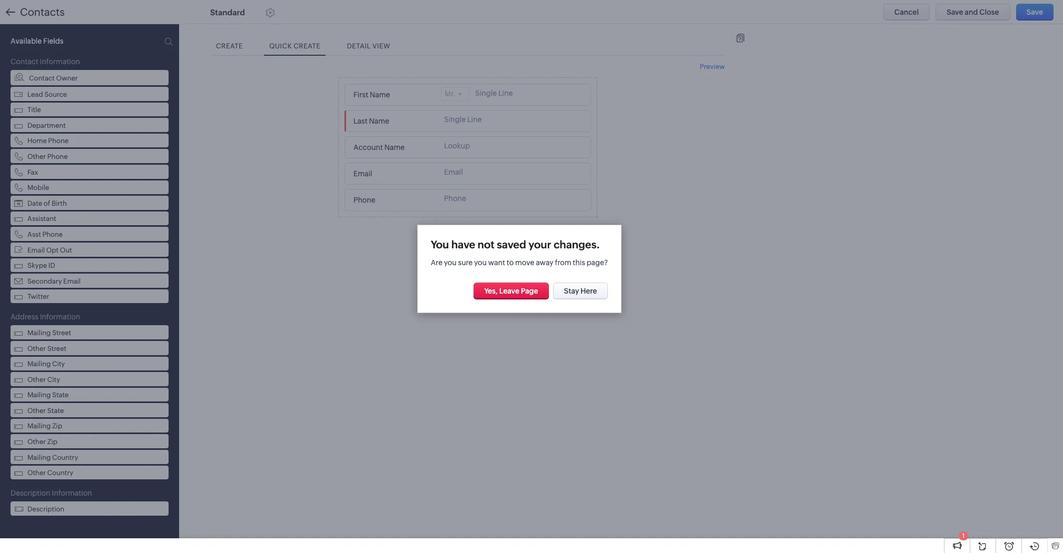 Task type: vqa. For each thing, say whether or not it's contained in the screenshot.
the top Contact
yes



Task type: locate. For each thing, give the bounding box(es) containing it.
other up mailing city
[[27, 345, 46, 353]]

date
[[27, 200, 42, 208]]

information
[[40, 57, 80, 66], [40, 313, 80, 322], [52, 490, 92, 498]]

information for description information
[[52, 490, 92, 498]]

email right secondary
[[63, 278, 81, 285]]

information up contact owner
[[40, 57, 80, 66]]

mailing down other city
[[27, 392, 51, 400]]

contact
[[11, 57, 38, 66], [29, 74, 55, 82]]

city
[[52, 361, 65, 368], [47, 376, 60, 384]]

1 vertical spatial city
[[47, 376, 60, 384]]

view
[[373, 42, 390, 50]]

1 vertical spatial state
[[47, 407, 64, 415]]

4 other from the top
[[27, 407, 46, 415]]

you right sure
[[474, 259, 487, 267]]

5 other from the top
[[27, 439, 46, 446]]

None button
[[884, 4, 930, 21], [936, 4, 1011, 21], [1016, 4, 1054, 21], [474, 283, 549, 300], [553, 283, 608, 300], [884, 4, 930, 21], [936, 4, 1011, 21], [1016, 4, 1054, 21], [474, 283, 549, 300], [553, 283, 608, 300]]

saved
[[497, 239, 526, 251]]

1 vertical spatial country
[[47, 470, 73, 478]]

mailing down other zip
[[27, 454, 51, 462]]

you
[[444, 259, 457, 267], [474, 259, 487, 267]]

phone for asst phone
[[42, 231, 63, 239]]

you
[[431, 239, 449, 251]]

mailing down address information
[[27, 329, 51, 337]]

1 you from the left
[[444, 259, 457, 267]]

skype id
[[27, 262, 55, 270]]

id
[[48, 262, 55, 270]]

2 mailing from the top
[[27, 361, 51, 368]]

other for other street
[[27, 345, 46, 353]]

state
[[52, 392, 69, 400], [47, 407, 64, 415]]

phone
[[48, 137, 69, 145], [47, 153, 68, 161], [42, 231, 63, 239]]

2 vertical spatial phone
[[42, 231, 63, 239]]

you right are
[[444, 259, 457, 267]]

0 horizontal spatial create
[[216, 42, 243, 50]]

state up other state
[[52, 392, 69, 400]]

description down description information
[[27, 506, 64, 514]]

mailing
[[27, 329, 51, 337], [27, 361, 51, 368], [27, 392, 51, 400], [27, 423, 51, 431], [27, 454, 51, 462]]

1 vertical spatial phone
[[47, 153, 68, 161]]

email up 'skype'
[[27, 246, 45, 254]]

city down other street on the bottom
[[52, 361, 65, 368]]

other down home
[[27, 153, 46, 161]]

0 vertical spatial street
[[52, 329, 71, 337]]

information for contact information
[[40, 57, 80, 66]]

this
[[573, 259, 585, 267]]

phone up 'opt'
[[42, 231, 63, 239]]

country for mailing country
[[52, 454, 78, 462]]

country up other country
[[52, 454, 78, 462]]

0 vertical spatial email
[[27, 246, 45, 254]]

1 vertical spatial zip
[[47, 439, 57, 446]]

other for other state
[[27, 407, 46, 415]]

secondary email
[[27, 278, 81, 285]]

1 vertical spatial description
[[27, 506, 64, 514]]

out
[[60, 246, 72, 254]]

other for other city
[[27, 376, 46, 384]]

other zip
[[27, 439, 57, 446]]

phone for home phone
[[48, 137, 69, 145]]

1 vertical spatial email
[[63, 278, 81, 285]]

1 mailing from the top
[[27, 329, 51, 337]]

you have not saved your changes.
[[431, 239, 600, 251]]

mailing up other zip
[[27, 423, 51, 431]]

1 create from the left
[[216, 42, 243, 50]]

address information
[[11, 313, 80, 322]]

zip down other state
[[52, 423, 62, 431]]

2 create from the left
[[294, 42, 321, 50]]

detail view
[[347, 42, 390, 50]]

1 vertical spatial information
[[40, 313, 80, 322]]

street for mailing street
[[52, 329, 71, 337]]

0 vertical spatial information
[[40, 57, 80, 66]]

other for other country
[[27, 470, 46, 478]]

detail
[[347, 42, 371, 50]]

0 vertical spatial city
[[52, 361, 65, 368]]

have
[[451, 239, 475, 251]]

contact down the "contact information"
[[29, 74, 55, 82]]

information down other country
[[52, 490, 92, 498]]

3 other from the top
[[27, 376, 46, 384]]

quick create link
[[264, 37, 326, 55]]

1
[[963, 533, 965, 540]]

0 vertical spatial contact
[[11, 57, 38, 66]]

birth
[[52, 200, 67, 208]]

want
[[488, 259, 505, 267]]

mobile
[[27, 184, 49, 192]]

city up mailing state
[[47, 376, 60, 384]]

4 mailing from the top
[[27, 423, 51, 431]]

page?
[[587, 259, 608, 267]]

0 vertical spatial country
[[52, 454, 78, 462]]

street down "mailing street"
[[47, 345, 66, 353]]

1 other from the top
[[27, 153, 46, 161]]

0 vertical spatial phone
[[48, 137, 69, 145]]

street up other street on the bottom
[[52, 329, 71, 337]]

source
[[44, 90, 67, 98]]

0 vertical spatial state
[[52, 392, 69, 400]]

phone for other phone
[[47, 153, 68, 161]]

email
[[27, 246, 45, 254], [63, 278, 81, 285]]

mailing up other city
[[27, 361, 51, 368]]

3 mailing from the top
[[27, 392, 51, 400]]

are you sure you want to move away from this page?
[[431, 259, 608, 267]]

other down "mailing zip" on the bottom left
[[27, 439, 46, 446]]

of
[[44, 200, 50, 208]]

1 horizontal spatial you
[[474, 259, 487, 267]]

state for mailing state
[[52, 392, 69, 400]]

create right quick
[[294, 42, 321, 50]]

not
[[478, 239, 495, 251]]

other down mailing country at the left of page
[[27, 470, 46, 478]]

0 horizontal spatial you
[[444, 259, 457, 267]]

2 vertical spatial information
[[52, 490, 92, 498]]

description
[[11, 490, 50, 498], [27, 506, 64, 514]]

country
[[52, 454, 78, 462], [47, 470, 73, 478]]

other down mailing city
[[27, 376, 46, 384]]

create down standard
[[216, 42, 243, 50]]

street
[[52, 329, 71, 337], [47, 345, 66, 353]]

0 vertical spatial zip
[[52, 423, 62, 431]]

other city
[[27, 376, 60, 384]]

1 horizontal spatial create
[[294, 42, 321, 50]]

secondary
[[27, 278, 62, 285]]

0 vertical spatial description
[[11, 490, 50, 498]]

1 vertical spatial contact
[[29, 74, 55, 82]]

zip
[[52, 423, 62, 431], [47, 439, 57, 446]]

other state
[[27, 407, 64, 415]]

1 vertical spatial street
[[47, 345, 66, 353]]

country down mailing country at the left of page
[[47, 470, 73, 478]]

zip up mailing country at the left of page
[[47, 439, 57, 446]]

5 mailing from the top
[[27, 454, 51, 462]]

home
[[27, 137, 47, 145]]

contact down available
[[11, 57, 38, 66]]

phone down home phone
[[47, 153, 68, 161]]

other up "mailing zip" on the bottom left
[[27, 407, 46, 415]]

create link
[[211, 37, 248, 55]]

quick
[[269, 42, 292, 50]]

skype
[[27, 262, 47, 270]]

state down mailing state
[[47, 407, 64, 415]]

mailing city
[[27, 361, 65, 368]]

create
[[216, 42, 243, 50], [294, 42, 321, 50]]

description down other country
[[11, 490, 50, 498]]

other
[[27, 153, 46, 161], [27, 345, 46, 353], [27, 376, 46, 384], [27, 407, 46, 415], [27, 439, 46, 446], [27, 470, 46, 478]]

fields
[[43, 37, 63, 45]]

street for other street
[[47, 345, 66, 353]]

description information
[[11, 490, 92, 498]]

email opt out
[[27, 246, 72, 254]]

sure
[[458, 259, 473, 267]]

date of birth
[[27, 200, 67, 208]]

standard
[[210, 8, 245, 17]]

2 other from the top
[[27, 345, 46, 353]]

contacts
[[20, 6, 65, 18]]

mailing country
[[27, 454, 78, 462]]

None field
[[350, 88, 436, 102], [350, 114, 436, 129], [350, 141, 436, 155], [350, 167, 436, 181], [350, 193, 436, 208], [350, 88, 436, 102], [350, 114, 436, 129], [350, 141, 436, 155], [350, 167, 436, 181], [350, 193, 436, 208]]

home phone
[[27, 137, 69, 145]]

6 other from the top
[[27, 470, 46, 478]]

phone up other phone
[[48, 137, 69, 145]]

information up "mailing street"
[[40, 313, 80, 322]]

opt
[[46, 246, 59, 254]]



Task type: describe. For each thing, give the bounding box(es) containing it.
0 horizontal spatial email
[[27, 246, 45, 254]]

preview
[[700, 63, 725, 71]]

twitter
[[27, 293, 49, 301]]

mailing for mailing country
[[27, 454, 51, 462]]

city for mailing city
[[52, 361, 65, 368]]

move
[[515, 259, 535, 267]]

description for description
[[27, 506, 64, 514]]

mailing for mailing state
[[27, 392, 51, 400]]

contact owner
[[29, 74, 78, 82]]

lead
[[27, 90, 43, 98]]

mailing zip
[[27, 423, 62, 431]]

mailing state
[[27, 392, 69, 400]]

mailing for mailing city
[[27, 361, 51, 368]]

changes.
[[554, 239, 600, 251]]

contact information
[[11, 57, 80, 66]]

zip for other zip
[[47, 439, 57, 446]]

fax
[[27, 168, 38, 176]]

description for description information
[[11, 490, 50, 498]]

asst
[[27, 231, 41, 239]]

to
[[507, 259, 514, 267]]

title
[[27, 106, 41, 114]]

available fields
[[11, 37, 63, 45]]

other phone
[[27, 153, 68, 161]]

are
[[431, 259, 443, 267]]

information for address information
[[40, 313, 80, 322]]

owner
[[56, 74, 78, 82]]

contact for contact information
[[11, 57, 38, 66]]

mailing for mailing zip
[[27, 423, 51, 431]]

quick create
[[269, 42, 321, 50]]

other country
[[27, 470, 73, 478]]

detail view link
[[342, 37, 396, 55]]

other for other phone
[[27, 153, 46, 161]]

department
[[27, 122, 66, 130]]

1 horizontal spatial email
[[63, 278, 81, 285]]

mailing for mailing street
[[27, 329, 51, 337]]

2 you from the left
[[474, 259, 487, 267]]

country for other country
[[47, 470, 73, 478]]

from
[[555, 259, 572, 267]]

lead source
[[27, 90, 67, 98]]

your
[[529, 239, 552, 251]]

other for other zip
[[27, 439, 46, 446]]

other street
[[27, 345, 66, 353]]

available
[[11, 37, 42, 45]]

state for other state
[[47, 407, 64, 415]]

mailing street
[[27, 329, 71, 337]]

asst phone
[[27, 231, 63, 239]]

assistant
[[27, 215, 56, 223]]

contact for contact owner
[[29, 74, 55, 82]]

away
[[536, 259, 554, 267]]

address
[[11, 313, 38, 322]]

zip for mailing zip
[[52, 423, 62, 431]]

city for other city
[[47, 376, 60, 384]]



